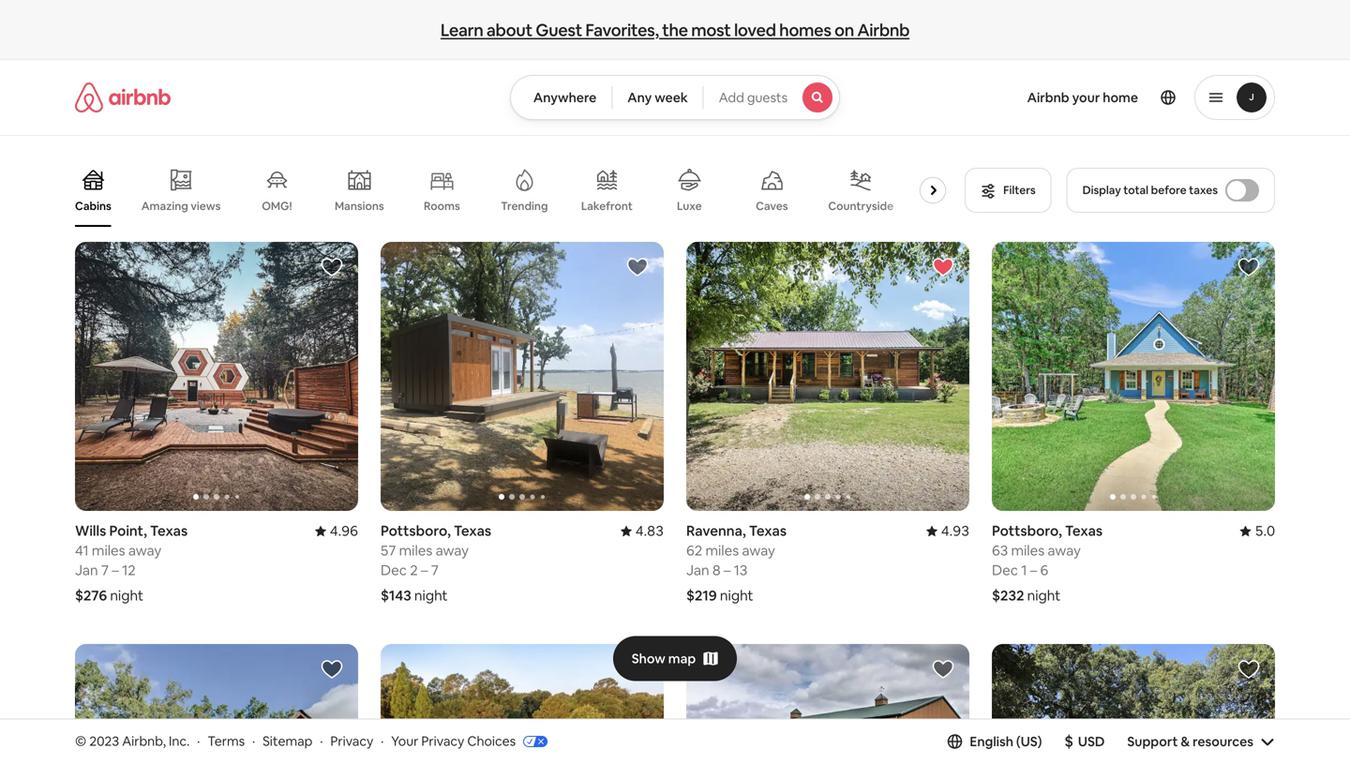 Task type: describe. For each thing, give the bounding box(es) containing it.
1 · from the left
[[197, 733, 200, 750]]

13
[[734, 561, 748, 579]]

airbnb your home
[[1027, 89, 1138, 106]]

away inside wills point, texas 41 miles away jan 7 – 12 $276 night
[[128, 541, 162, 560]]

&
[[1181, 733, 1190, 750]]

2
[[410, 561, 418, 579]]

airbnb inside "profile" element
[[1027, 89, 1069, 106]]

terms · sitemap · privacy ·
[[208, 733, 384, 750]]

jan inside wills point, texas 41 miles away jan 7 – 12 $276 night
[[75, 561, 98, 579]]

display
[[1083, 183, 1121, 197]]

learn about guest favorites, the most loved homes on airbnb
[[441, 19, 910, 41]]

pottsboro, texas 57 miles away dec 2 – 7 $143 night
[[381, 522, 491, 605]]

before
[[1151, 183, 1187, 197]]

group containing amazing views
[[75, 154, 976, 227]]

7 inside wills point, texas 41 miles away jan 7 – 12 $276 night
[[101, 561, 109, 579]]

texas inside wills point, texas 41 miles away jan 7 – 12 $276 night
[[150, 522, 188, 540]]

– for jan 8 – 13
[[724, 561, 731, 579]]

filters button
[[965, 168, 1052, 213]]

$143
[[381, 586, 411, 605]]

dec for 57
[[381, 561, 407, 579]]

your
[[1072, 89, 1100, 106]]

airbnb,
[[122, 733, 166, 750]]

guest
[[536, 19, 582, 41]]

night for $219
[[720, 586, 753, 605]]

learn about guest favorites, the most loved homes on airbnb link
[[433, 12, 917, 49]]

terms
[[208, 733, 245, 750]]

ravenna,
[[686, 522, 746, 540]]

english (us) button
[[947, 733, 1042, 750]]

2023
[[89, 733, 119, 750]]

©
[[75, 733, 86, 750]]

$ usd
[[1065, 732, 1105, 751]]

– inside wills point, texas 41 miles away jan 7 – 12 $276 night
[[112, 561, 119, 579]]

countryside
[[828, 199, 894, 213]]

views
[[191, 199, 221, 213]]

english (us)
[[970, 733, 1042, 750]]

airbnb your home link
[[1016, 78, 1149, 117]]

6
[[1040, 561, 1048, 579]]

inc.
[[169, 733, 190, 750]]

anywhere button
[[510, 75, 613, 120]]

trending
[[501, 199, 548, 213]]

amazing views
[[141, 199, 221, 213]]

jan inside 'ravenna, texas 62 miles away jan 8 – 13 $219 night'
[[686, 561, 709, 579]]

wills point, texas 41 miles away jan 7 – 12 $276 night
[[75, 522, 188, 605]]

miles for 62 miles away
[[706, 541, 739, 560]]

resources
[[1193, 733, 1254, 750]]

4.96 out of 5 average rating image
[[315, 522, 358, 540]]

4.96
[[330, 522, 358, 540]]

guests
[[747, 89, 788, 106]]

choices
[[467, 733, 516, 750]]

the
[[662, 19, 688, 41]]

5.0 out of 5 average rating image
[[1240, 522, 1275, 540]]

dec for 63
[[992, 561, 1018, 579]]

add to wishlist: athens, texas image
[[1238, 658, 1260, 681]]

taxes
[[1189, 183, 1218, 197]]

omg!
[[262, 199, 292, 213]]

show
[[632, 650, 666, 667]]

pottsboro, for 57
[[381, 522, 451, 540]]

support
[[1127, 733, 1178, 750]]

lakefront
[[581, 199, 633, 213]]

map
[[668, 650, 696, 667]]

4 · from the left
[[381, 733, 384, 750]]

away for 57 miles away
[[436, 541, 469, 560]]

sitemap
[[263, 733, 313, 750]]

4.93 out of 5 average rating image
[[926, 522, 969, 540]]

show map
[[632, 650, 696, 667]]

miles for 63 miles away
[[1011, 541, 1045, 560]]

privacy inside your privacy choices 'link'
[[421, 733, 464, 750]]

63
[[992, 541, 1008, 560]]

away for 62 miles away
[[742, 541, 775, 560]]

$232
[[992, 586, 1024, 605]]

57
[[381, 541, 396, 560]]

loved
[[734, 19, 776, 41]]

wills
[[75, 522, 106, 540]]

your
[[391, 733, 418, 750]]

cabins
[[75, 199, 111, 213]]

display total before taxes
[[1083, 183, 1218, 197]]

any week button
[[612, 75, 704, 120]]

night for $143
[[414, 586, 448, 605]]

miles for 57 miles away
[[399, 541, 433, 560]]

filters
[[1003, 183, 1036, 197]]

add guests button
[[703, 75, 840, 120]]

4.83
[[635, 522, 664, 540]]

none search field containing anywhere
[[510, 75, 840, 120]]

week
[[655, 89, 688, 106]]

© 2023 airbnb, inc. ·
[[75, 733, 200, 750]]

favorites,
[[585, 19, 659, 41]]

add to wishlist: mabank, texas image
[[626, 658, 649, 681]]

homes
[[779, 19, 831, 41]]

your privacy choices link
[[391, 733, 548, 751]]

3 · from the left
[[320, 733, 323, 750]]



Task type: vqa. For each thing, say whether or not it's contained in the screenshot.
Add to wishlist: Athens, Texas Icon
yes



Task type: locate. For each thing, give the bounding box(es) containing it.
english
[[970, 733, 1013, 750]]

1 privacy from the left
[[330, 733, 373, 750]]

add to wishlist: pottsboro, texas image
[[626, 256, 649, 278]]

any
[[628, 89, 652, 106]]

privacy left the your
[[330, 733, 373, 750]]

·
[[197, 733, 200, 750], [252, 733, 255, 750], [320, 733, 323, 750], [381, 733, 384, 750]]

miles up 8
[[706, 541, 739, 560]]

1
[[1021, 561, 1027, 579]]

· left the privacy link
[[320, 733, 323, 750]]

group
[[75, 154, 976, 227], [75, 242, 358, 511], [381, 242, 664, 511], [686, 242, 969, 511], [992, 242, 1275, 511], [75, 644, 358, 764], [381, 644, 664, 764], [686, 644, 969, 764], [992, 644, 1275, 764]]

home
[[1103, 89, 1138, 106]]

1 miles from the left
[[92, 541, 125, 560]]

miles up 1
[[1011, 541, 1045, 560]]

$
[[1065, 732, 1073, 751]]

1 texas from the left
[[150, 522, 188, 540]]

amazing
[[141, 199, 188, 213]]

1 7 from the left
[[101, 561, 109, 579]]

luxe
[[677, 199, 702, 213]]

62
[[686, 541, 702, 560]]

1 horizontal spatial privacy
[[421, 733, 464, 750]]

away right 57
[[436, 541, 469, 560]]

3 night from the left
[[720, 586, 753, 605]]

learn
[[441, 19, 483, 41]]

texas for pottsboro, texas 57 miles away dec 2 – 7 $143 night
[[454, 522, 491, 540]]

pottsboro, up 57
[[381, 522, 451, 540]]

– right 8
[[724, 561, 731, 579]]

airbnb
[[857, 19, 910, 41], [1027, 89, 1069, 106]]

add to wishlist: wills point, texas image
[[321, 256, 343, 278]]

on
[[835, 19, 854, 41]]

pottsboro,
[[381, 522, 451, 540], [992, 522, 1062, 540]]

add guests
[[719, 89, 788, 106]]

texas inside pottsboro, texas 63 miles away dec 1 – 6 $232 night
[[1065, 522, 1103, 540]]

miles inside pottsboro, texas 63 miles away dec 1 – 6 $232 night
[[1011, 541, 1045, 560]]

0 horizontal spatial 7
[[101, 561, 109, 579]]

– inside pottsboro, texas 57 miles away dec 2 – 7 $143 night
[[421, 561, 428, 579]]

miles inside 'ravenna, texas 62 miles away jan 8 – 13 $219 night'
[[706, 541, 739, 560]]

miles inside wills point, texas 41 miles away jan 7 – 12 $276 night
[[92, 541, 125, 560]]

dec inside pottsboro, texas 57 miles away dec 2 – 7 $143 night
[[381, 561, 407, 579]]

1 vertical spatial airbnb
[[1027, 89, 1069, 106]]

2 jan from the left
[[686, 561, 709, 579]]

night down 12
[[110, 586, 143, 605]]

night inside 'ravenna, texas 62 miles away jan 8 – 13 $219 night'
[[720, 586, 753, 605]]

3 miles from the left
[[706, 541, 739, 560]]

$276
[[75, 586, 107, 605]]

–
[[112, 561, 119, 579], [421, 561, 428, 579], [724, 561, 731, 579], [1030, 561, 1037, 579]]

your privacy choices
[[391, 733, 516, 750]]

2 miles from the left
[[399, 541, 433, 560]]

0 horizontal spatial privacy
[[330, 733, 373, 750]]

– inside 'ravenna, texas 62 miles away jan 8 – 13 $219 night'
[[724, 561, 731, 579]]

4 miles from the left
[[1011, 541, 1045, 560]]

4 night from the left
[[1027, 586, 1061, 605]]

2 night from the left
[[414, 586, 448, 605]]

jan down 41 at the left
[[75, 561, 98, 579]]

miles down wills
[[92, 541, 125, 560]]

miles up 2
[[399, 541, 433, 560]]

night for $232
[[1027, 586, 1061, 605]]

about
[[487, 19, 532, 41]]

1 horizontal spatial airbnb
[[1027, 89, 1069, 106]]

5.0
[[1255, 522, 1275, 540]]

· right terms
[[252, 733, 255, 750]]

3 away from the left
[[742, 541, 775, 560]]

texas for pottsboro, texas 63 miles away dec 1 – 6 $232 night
[[1065, 522, 1103, 540]]

2 – from the left
[[421, 561, 428, 579]]

41
[[75, 541, 89, 560]]

4 – from the left
[[1030, 561, 1037, 579]]

airbnb inside 'link'
[[857, 19, 910, 41]]

7 left 12
[[101, 561, 109, 579]]

miles inside pottsboro, texas 57 miles away dec 2 – 7 $143 night
[[399, 541, 433, 560]]

texas inside 'ravenna, texas 62 miles away jan 8 – 13 $219 night'
[[749, 522, 787, 540]]

8
[[712, 561, 721, 579]]

away inside pottsboro, texas 63 miles away dec 1 – 6 $232 night
[[1048, 541, 1081, 560]]

1 jan from the left
[[75, 561, 98, 579]]

pottsboro, inside pottsboro, texas 63 miles away dec 1 – 6 $232 night
[[992, 522, 1062, 540]]

– right 1
[[1030, 561, 1037, 579]]

anywhere
[[533, 89, 597, 106]]

7 inside pottsboro, texas 57 miles away dec 2 – 7 $143 night
[[431, 561, 439, 579]]

12
[[122, 561, 136, 579]]

· left the your
[[381, 733, 384, 750]]

caves
[[756, 199, 788, 213]]

– right 2
[[421, 561, 428, 579]]

privacy link
[[330, 733, 373, 750]]

ravenna, texas 62 miles away jan 8 – 13 $219 night
[[686, 522, 787, 605]]

– for dec 1 – 6
[[1030, 561, 1037, 579]]

night inside wills point, texas 41 miles away jan 7 – 12 $276 night
[[110, 586, 143, 605]]

0 horizontal spatial jan
[[75, 561, 98, 579]]

1 dec from the left
[[381, 561, 407, 579]]

2 dec from the left
[[992, 561, 1018, 579]]

away for 63 miles away
[[1048, 541, 1081, 560]]

texas inside pottsboro, texas 57 miles away dec 2 – 7 $143 night
[[454, 522, 491, 540]]

away inside 'ravenna, texas 62 miles away jan 8 – 13 $219 night'
[[742, 541, 775, 560]]

1 horizontal spatial 7
[[431, 561, 439, 579]]

2 privacy from the left
[[421, 733, 464, 750]]

2 7 from the left
[[431, 561, 439, 579]]

sitemap link
[[263, 733, 313, 750]]

– inside pottsboro, texas 63 miles away dec 1 – 6 $232 night
[[1030, 561, 1037, 579]]

– left 12
[[112, 561, 119, 579]]

remove from wishlist: ravenna, texas image
[[932, 256, 954, 278]]

2 texas from the left
[[454, 522, 491, 540]]

away
[[128, 541, 162, 560], [436, 541, 469, 560], [742, 541, 775, 560], [1048, 541, 1081, 560]]

1 – from the left
[[112, 561, 119, 579]]

jan
[[75, 561, 98, 579], [686, 561, 709, 579]]

add to wishlist: pottsboro, texas image
[[1238, 256, 1260, 278]]

1 away from the left
[[128, 541, 162, 560]]

support & resources
[[1127, 733, 1254, 750]]

show map button
[[613, 636, 737, 681]]

· right inc. at bottom left
[[197, 733, 200, 750]]

usd
[[1078, 733, 1105, 750]]

dec left 1
[[992, 561, 1018, 579]]

away inside pottsboro, texas 57 miles away dec 2 – 7 $143 night
[[436, 541, 469, 560]]

night
[[110, 586, 143, 605], [414, 586, 448, 605], [720, 586, 753, 605], [1027, 586, 1061, 605]]

2 · from the left
[[252, 733, 255, 750]]

add to wishlist: granbury, texas image
[[321, 658, 343, 681]]

3 texas from the left
[[749, 522, 787, 540]]

night inside pottsboro, texas 57 miles away dec 2 – 7 $143 night
[[414, 586, 448, 605]]

1 pottsboro, from the left
[[381, 522, 451, 540]]

(us)
[[1016, 733, 1042, 750]]

3 – from the left
[[724, 561, 731, 579]]

add to wishlist: calera, oklahoma image
[[932, 658, 954, 681]]

1 night from the left
[[110, 586, 143, 605]]

airbnb left your on the right
[[1027, 89, 1069, 106]]

miles
[[92, 541, 125, 560], [399, 541, 433, 560], [706, 541, 739, 560], [1011, 541, 1045, 560]]

point,
[[109, 522, 147, 540]]

0 horizontal spatial airbnb
[[857, 19, 910, 41]]

pottsboro, inside pottsboro, texas 57 miles away dec 2 – 7 $143 night
[[381, 522, 451, 540]]

4 texas from the left
[[1065, 522, 1103, 540]]

airbnb right on
[[857, 19, 910, 41]]

rooms
[[424, 199, 460, 213]]

0 vertical spatial airbnb
[[857, 19, 910, 41]]

profile element
[[863, 60, 1275, 135]]

dec inside pottsboro, texas 63 miles away dec 1 – 6 $232 night
[[992, 561, 1018, 579]]

pottsboro, up 63
[[992, 522, 1062, 540]]

texas for ravenna, texas 62 miles away jan 8 – 13 $219 night
[[749, 522, 787, 540]]

support & resources button
[[1127, 733, 1275, 750]]

4.93
[[941, 522, 969, 540]]

night down 6
[[1027, 586, 1061, 605]]

mansions
[[335, 199, 384, 213]]

0 horizontal spatial dec
[[381, 561, 407, 579]]

privacy
[[330, 733, 373, 750], [421, 733, 464, 750]]

privacy right the your
[[421, 733, 464, 750]]

terms link
[[208, 733, 245, 750]]

night down 13
[[720, 586, 753, 605]]

dec
[[381, 561, 407, 579], [992, 561, 1018, 579]]

– for dec 2 – 7
[[421, 561, 428, 579]]

dec left 2
[[381, 561, 407, 579]]

1 horizontal spatial pottsboro,
[[992, 522, 1062, 540]]

2 away from the left
[[436, 541, 469, 560]]

away up 6
[[1048, 541, 1081, 560]]

away up 12
[[128, 541, 162, 560]]

most
[[691, 19, 731, 41]]

2 pottsboro, from the left
[[992, 522, 1062, 540]]

4 away from the left
[[1048, 541, 1081, 560]]

night inside pottsboro, texas 63 miles away dec 1 – 6 $232 night
[[1027, 586, 1061, 605]]

jan left 8
[[686, 561, 709, 579]]

any week
[[628, 89, 688, 106]]

None search field
[[510, 75, 840, 120]]

0 horizontal spatial pottsboro,
[[381, 522, 451, 540]]

$219
[[686, 586, 717, 605]]

1 horizontal spatial dec
[[992, 561, 1018, 579]]

1 horizontal spatial jan
[[686, 561, 709, 579]]

night down 2
[[414, 586, 448, 605]]

away up 13
[[742, 541, 775, 560]]

7 right 2
[[431, 561, 439, 579]]

pottsboro, texas 63 miles away dec 1 – 6 $232 night
[[992, 522, 1103, 605]]

add
[[719, 89, 744, 106]]

total
[[1124, 183, 1149, 197]]

4.83 out of 5 average rating image
[[620, 522, 664, 540]]

pottsboro, for 63
[[992, 522, 1062, 540]]



